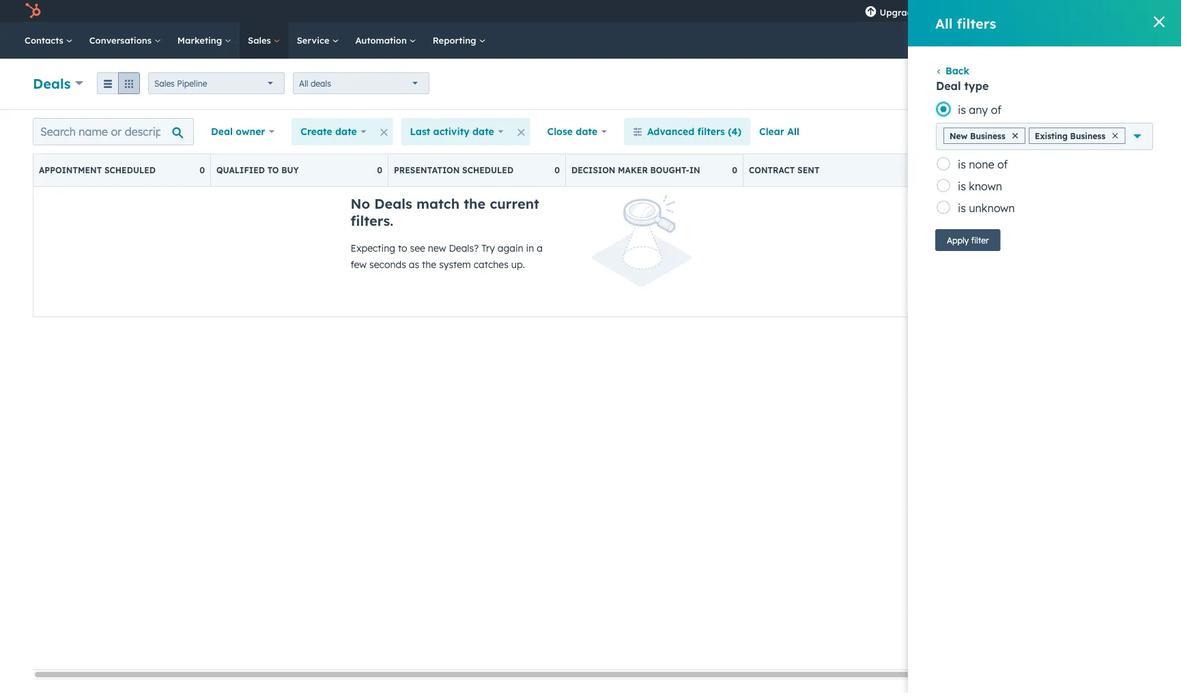 Task type: describe. For each thing, give the bounding box(es) containing it.
notifications button
[[1035, 0, 1058, 22]]

the inside expecting to see new deals? try again in a few seconds as the system catches up.
[[422, 259, 437, 271]]

filters.
[[351, 212, 393, 229]]

filters for advanced
[[698, 126, 725, 138]]

create date button
[[292, 118, 375, 145]]

conversations link
[[81, 22, 169, 59]]

clear all
[[759, 126, 800, 138]]

view
[[1110, 126, 1132, 138]]

is for is any of
[[958, 103, 966, 117]]

decision maker bought-in
[[572, 165, 700, 176]]

help image
[[995, 6, 1007, 18]]

can
[[1105, 5, 1120, 16]]

sales for sales
[[248, 34, 274, 46]]

to for qualified
[[267, 165, 279, 176]]

fix
[[1123, 5, 1133, 16]]

close image
[[1013, 133, 1018, 139]]

contacts
[[25, 34, 66, 46]]

appointment scheduled
[[39, 165, 156, 176]]

settings image
[[1018, 6, 1030, 18]]

seconds
[[369, 259, 406, 271]]

close date button
[[539, 118, 616, 145]]

deals inside the no deals match the current filters.
[[374, 195, 412, 212]]

notifications image
[[1040, 6, 1053, 18]]

qualified
[[216, 165, 265, 176]]

automation
[[355, 34, 410, 46]]

owner
[[236, 126, 265, 138]]

sales pipeline button
[[148, 72, 285, 94]]

create
[[301, 126, 332, 138]]

contacts link
[[16, 22, 81, 59]]

close
[[547, 126, 573, 138]]

calling icon image
[[937, 5, 950, 18]]

2 date from the left
[[473, 126, 494, 138]]

closed
[[927, 165, 960, 176]]

business for new business
[[970, 131, 1006, 141]]

advanced filters (4)
[[647, 126, 742, 138]]

decision
[[572, 165, 616, 176]]

the inside the no deals match the current filters.
[[464, 195, 486, 212]]

unknown
[[969, 201, 1015, 215]]

a
[[537, 242, 543, 254]]

0 for contract sent
[[910, 165, 915, 176]]

save
[[1084, 126, 1107, 138]]

settings link
[[1015, 4, 1032, 18]]

last activity date
[[410, 126, 494, 138]]

deals banner
[[33, 69, 1149, 96]]

clear all button
[[751, 118, 809, 145]]

existing
[[1035, 131, 1068, 141]]

presentation scheduled
[[394, 165, 514, 176]]

reporting link
[[425, 22, 494, 59]]

date for close date
[[576, 126, 598, 138]]

current
[[490, 195, 539, 212]]

deals
[[311, 78, 331, 88]]

actions button
[[954, 73, 1014, 95]]

clear
[[759, 126, 785, 138]]

1 vertical spatial close image
[[1113, 133, 1118, 139]]

0 for appointment scheduled
[[200, 165, 205, 176]]

all deals button
[[293, 72, 430, 94]]

sales for sales pipeline
[[154, 78, 175, 88]]

scheduled for presentation scheduled
[[462, 165, 514, 176]]

hubspot link
[[16, 3, 51, 19]]

back
[[946, 65, 970, 77]]

1 horizontal spatial close image
[[1154, 16, 1165, 27]]

is any of
[[958, 103, 1002, 117]]

marketing
[[177, 34, 225, 46]]

menu containing vhs can fix it!
[[855, 0, 1165, 22]]

contract
[[749, 165, 795, 176]]

reporting
[[433, 34, 479, 46]]

system
[[439, 259, 471, 271]]

search image
[[1153, 36, 1162, 45]]

marketing link
[[169, 22, 240, 59]]

0 for qualified to buy
[[377, 165, 382, 176]]

deal for deal owner
[[211, 126, 233, 138]]

deals inside deals popup button
[[33, 75, 71, 92]]

save view
[[1084, 126, 1132, 138]]

apply filter button
[[936, 229, 1001, 251]]

(4)
[[728, 126, 742, 138]]

all for all deals
[[299, 78, 308, 88]]

hubspot image
[[25, 3, 41, 19]]

contract sent
[[749, 165, 820, 176]]

board actions button
[[936, 118, 1044, 145]]

deal for deal type
[[936, 79, 961, 93]]

none
[[969, 158, 995, 171]]

deal owner button
[[202, 118, 284, 145]]

vhs can fix it! button
[[1061, 0, 1164, 22]]

apply
[[947, 235, 969, 246]]



Task type: vqa. For each thing, say whether or not it's contained in the screenshot.
first date
yes



Task type: locate. For each thing, give the bounding box(es) containing it.
0 for presentation scheduled
[[555, 165, 560, 176]]

all left marketplaces image
[[936, 15, 953, 32]]

close image
[[1154, 16, 1165, 27], [1113, 133, 1118, 139]]

sales link
[[240, 22, 289, 59]]

1 is from the top
[[958, 103, 966, 117]]

last activity date button
[[401, 118, 513, 145]]

filters
[[957, 15, 997, 32], [698, 126, 725, 138]]

1 horizontal spatial all
[[788, 126, 800, 138]]

expecting
[[351, 242, 395, 254]]

sales inside 'popup button'
[[154, 78, 175, 88]]

date right close
[[576, 126, 598, 138]]

0 horizontal spatial sales
[[154, 78, 175, 88]]

0 vertical spatial to
[[267, 165, 279, 176]]

0 horizontal spatial close image
[[1113, 133, 1118, 139]]

all filters
[[936, 15, 997, 32]]

1 vertical spatial deals
[[374, 195, 412, 212]]

marketplaces image
[[966, 6, 978, 18]]

0 left decision
[[555, 165, 560, 176]]

1 business from the left
[[970, 131, 1006, 141]]

0 horizontal spatial all
[[299, 78, 308, 88]]

match
[[417, 195, 460, 212]]

0 vertical spatial sales
[[248, 34, 274, 46]]

2 horizontal spatial date
[[576, 126, 598, 138]]

in
[[526, 242, 534, 254]]

no
[[351, 195, 370, 212]]

date for create date
[[335, 126, 357, 138]]

no deals match the current filters.
[[351, 195, 539, 229]]

to
[[267, 165, 279, 176], [398, 242, 407, 254]]

save view button
[[1053, 118, 1149, 145]]

catches
[[474, 259, 509, 271]]

to for expecting
[[398, 242, 407, 254]]

type
[[965, 79, 989, 93]]

2 business from the left
[[1071, 131, 1106, 141]]

all for all filters
[[936, 15, 953, 32]]

is down closed won in the right of the page
[[958, 180, 966, 193]]

1 horizontal spatial to
[[398, 242, 407, 254]]

0 horizontal spatial deals
[[33, 75, 71, 92]]

board actions
[[954, 126, 1019, 138]]

all left the deals
[[299, 78, 308, 88]]

1 horizontal spatial the
[[464, 195, 486, 212]]

0 left presentation
[[377, 165, 382, 176]]

advanced filters (4) button
[[624, 118, 751, 145]]

expecting to see new deals? try again in a few seconds as the system catches up.
[[351, 242, 543, 271]]

5 0 from the left
[[910, 165, 915, 176]]

deals button
[[33, 73, 83, 93]]

business
[[970, 131, 1006, 141], [1071, 131, 1106, 141]]

close image right save
[[1113, 133, 1118, 139]]

1 scheduled from the left
[[104, 165, 156, 176]]

menu item
[[928, 0, 931, 22]]

2 horizontal spatial all
[[936, 15, 953, 32]]

0 for decision maker bought-in
[[732, 165, 738, 176]]

deal left owner
[[211, 126, 233, 138]]

1 horizontal spatial deal
[[936, 79, 961, 93]]

0 horizontal spatial business
[[970, 131, 1006, 141]]

maker
[[618, 165, 648, 176]]

2 vertical spatial all
[[788, 126, 800, 138]]

service link
[[289, 22, 347, 59]]

0 horizontal spatial to
[[267, 165, 279, 176]]

Search HubSpot search field
[[990, 29, 1157, 52]]

to inside expecting to see new deals? try again in a few seconds as the system catches up.
[[398, 242, 407, 254]]

sales left pipeline
[[154, 78, 175, 88]]

0 horizontal spatial deal
[[211, 126, 233, 138]]

0 left the closed
[[910, 165, 915, 176]]

is unknown
[[958, 201, 1015, 215]]

deals right the no
[[374, 195, 412, 212]]

1 date from the left
[[335, 126, 357, 138]]

0 vertical spatial filters
[[957, 15, 997, 32]]

the right match
[[464, 195, 486, 212]]

1 horizontal spatial filters
[[957, 15, 997, 32]]

of for is any of
[[991, 103, 1002, 117]]

is down is known
[[958, 201, 966, 215]]

4 0 from the left
[[732, 165, 738, 176]]

group
[[97, 72, 140, 94]]

deal down back button
[[936, 79, 961, 93]]

activity
[[433, 126, 470, 138]]

0 vertical spatial close image
[[1154, 16, 1165, 27]]

apply filter
[[947, 235, 989, 246]]

1 vertical spatial deal
[[211, 126, 233, 138]]

last
[[410, 126, 430, 138]]

again
[[498, 242, 524, 254]]

1 horizontal spatial sales
[[248, 34, 274, 46]]

to left buy
[[267, 165, 279, 176]]

sales left service at left
[[248, 34, 274, 46]]

existing business
[[1035, 131, 1106, 141]]

all deals
[[299, 78, 331, 88]]

2 scheduled from the left
[[462, 165, 514, 176]]

automation link
[[347, 22, 425, 59]]

date right "activity"
[[473, 126, 494, 138]]

0 left contract
[[732, 165, 738, 176]]

0 vertical spatial deals
[[33, 75, 71, 92]]

conversations
[[89, 34, 154, 46]]

marketplaces button
[[958, 0, 987, 22]]

1 vertical spatial all
[[299, 78, 308, 88]]

0 horizontal spatial filters
[[698, 126, 725, 138]]

0 vertical spatial the
[[464, 195, 486, 212]]

3 date from the left
[[576, 126, 598, 138]]

pipeline
[[177, 78, 207, 88]]

is for is unknown
[[958, 201, 966, 215]]

group inside deals banner
[[97, 72, 140, 94]]

sales pipeline
[[154, 78, 207, 88]]

to left the see
[[398, 242, 407, 254]]

menu
[[855, 0, 1165, 22]]

appointment
[[39, 165, 102, 176]]

the right as
[[422, 259, 437, 271]]

1 vertical spatial the
[[422, 259, 437, 271]]

help button
[[989, 0, 1012, 22]]

closed won
[[927, 165, 984, 176]]

scheduled down the search name or description search field
[[104, 165, 156, 176]]

deal type
[[936, 79, 989, 93]]

3 is from the top
[[958, 180, 966, 193]]

of
[[991, 103, 1002, 117], [998, 158, 1008, 171]]

1 vertical spatial of
[[998, 158, 1008, 171]]

advanced
[[647, 126, 695, 138]]

any
[[969, 103, 988, 117]]

0 vertical spatial all
[[936, 15, 953, 32]]

0 horizontal spatial scheduled
[[104, 165, 156, 176]]

all right clear
[[788, 126, 800, 138]]

upgrade image
[[865, 6, 877, 18]]

board
[[954, 126, 982, 138]]

all inside popup button
[[299, 78, 308, 88]]

0 horizontal spatial the
[[422, 259, 437, 271]]

all inside button
[[788, 126, 800, 138]]

terry turtle image
[[1069, 5, 1081, 17]]

won
[[963, 165, 984, 176]]

actions
[[985, 126, 1019, 138]]

4 is from the top
[[958, 201, 966, 215]]

search button
[[1146, 29, 1169, 52]]

as
[[409, 259, 419, 271]]

1 horizontal spatial business
[[1071, 131, 1106, 141]]

new
[[428, 242, 446, 254]]

deal owner
[[211, 126, 265, 138]]

Search name or description search field
[[33, 118, 194, 145]]

0 left qualified
[[200, 165, 205, 176]]

of right any
[[991, 103, 1002, 117]]

0
[[200, 165, 205, 176], [377, 165, 382, 176], [555, 165, 560, 176], [732, 165, 738, 176], [910, 165, 915, 176]]

scheduled up current
[[462, 165, 514, 176]]

back button
[[936, 65, 970, 77]]

1 vertical spatial sales
[[154, 78, 175, 88]]

2 0 from the left
[[377, 165, 382, 176]]

is left any
[[958, 103, 966, 117]]

service
[[297, 34, 332, 46]]

actions
[[966, 79, 994, 89]]

deals down contacts 'link'
[[33, 75, 71, 92]]

create date
[[301, 126, 357, 138]]

0 horizontal spatial date
[[335, 126, 357, 138]]

up.
[[511, 259, 525, 271]]

is
[[958, 103, 966, 117], [958, 158, 966, 171], [958, 180, 966, 193], [958, 201, 966, 215]]

3 0 from the left
[[555, 165, 560, 176]]

few
[[351, 259, 367, 271]]

close image up the 'search' image
[[1154, 16, 1165, 27]]

1 horizontal spatial date
[[473, 126, 494, 138]]

is for is known
[[958, 180, 966, 193]]

close date
[[547, 126, 598, 138]]

is for is none of
[[958, 158, 966, 171]]

calling icon button
[[932, 2, 955, 20]]

1 vertical spatial to
[[398, 242, 407, 254]]

sent
[[798, 165, 820, 176]]

scheduled
[[104, 165, 156, 176], [462, 165, 514, 176]]

1 horizontal spatial deals
[[374, 195, 412, 212]]

all
[[936, 15, 953, 32], [299, 78, 308, 88], [788, 126, 800, 138]]

vhs can fix it!
[[1084, 5, 1143, 16]]

deals?
[[449, 242, 479, 254]]

the
[[464, 195, 486, 212], [422, 259, 437, 271]]

filters for all
[[957, 15, 997, 32]]

of for is none of
[[998, 158, 1008, 171]]

scheduled for appointment scheduled
[[104, 165, 156, 176]]

2 is from the top
[[958, 158, 966, 171]]

sales
[[248, 34, 274, 46], [154, 78, 175, 88]]

is known
[[958, 180, 1003, 193]]

deals
[[33, 75, 71, 92], [374, 195, 412, 212]]

in
[[689, 165, 700, 176]]

deal
[[936, 79, 961, 93], [211, 126, 233, 138]]

vhs
[[1084, 5, 1102, 16]]

1 0 from the left
[[200, 165, 205, 176]]

buy
[[281, 165, 299, 176]]

bought-
[[650, 165, 690, 176]]

deal inside deal owner popup button
[[211, 126, 233, 138]]

of right none
[[998, 158, 1008, 171]]

filters inside button
[[698, 126, 725, 138]]

known
[[969, 180, 1003, 193]]

1 horizontal spatial scheduled
[[462, 165, 514, 176]]

0 vertical spatial deal
[[936, 79, 961, 93]]

1 vertical spatial filters
[[698, 126, 725, 138]]

business for existing business
[[1071, 131, 1106, 141]]

new
[[950, 131, 968, 141]]

date right create
[[335, 126, 357, 138]]

is left none
[[958, 158, 966, 171]]

try
[[482, 242, 495, 254]]

0 vertical spatial of
[[991, 103, 1002, 117]]



